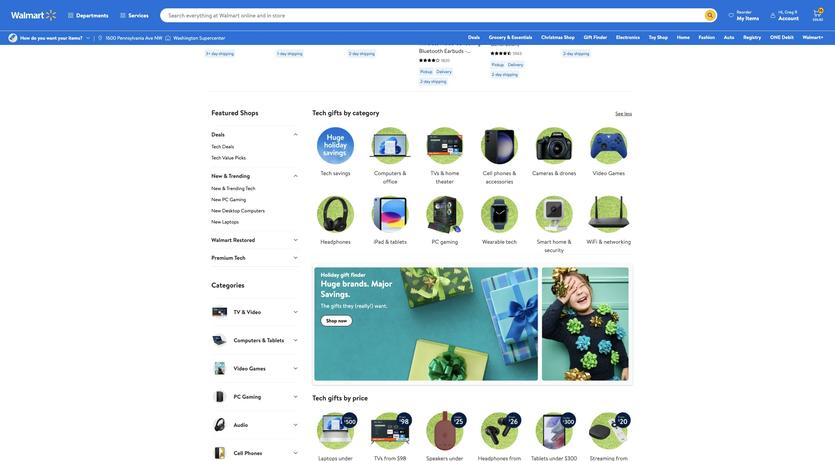 Task type: locate. For each thing, give the bounding box(es) containing it.
pickup down generation)
[[492, 62, 504, 68]]

0 horizontal spatial home
[[446, 169, 460, 177]]

1 horizontal spatial ipad
[[541, 25, 551, 32]]

trending for new & trending
[[229, 172, 250, 180]]

ipad left the tablets
[[374, 238, 384, 246]]

desktop
[[222, 207, 240, 214]]

new for new laptops
[[212, 218, 221, 225]]

deals right buds
[[469, 34, 480, 41]]

holiday gift finder huge brands. major savings. the gifts they (really!) want.
[[321, 271, 392, 310]]

trending up new & trending tech
[[229, 172, 250, 180]]

product group containing $249.00
[[348, 0, 410, 88]]

essentials
[[512, 34, 533, 41]]

2 vertical spatial computers
[[234, 337, 261, 344]]

$149.95
[[454, 4, 469, 11], [419, 19, 435, 26]]

deals up value
[[223, 143, 234, 150]]

games for video games link
[[609, 169, 625, 177]]

you
[[38, 34, 45, 41]]

apple down $249.00
[[348, 14, 362, 21]]

0 vertical spatial delivery
[[509, 62, 524, 68]]

1 horizontal spatial home
[[553, 238, 567, 246]]

$499.00
[[243, 4, 260, 11]]

tech value picks link
[[212, 154, 299, 167]]

1 vertical spatial video
[[247, 309, 261, 316]]

shops
[[240, 108, 259, 117]]

- inside $249.00 apple watch se (2023) gps 40mm starlight aluminum case with starlight sport band - s/m
[[398, 37, 400, 44]]

1 horizontal spatial apple
[[503, 25, 517, 32]]

video up pc gaming
[[234, 365, 248, 373]]

wifi & networking link
[[586, 191, 633, 246]]

– right from
[[464, 12, 466, 19]]

& inside tvs & home theater
[[441, 169, 445, 177]]

1 vertical spatial home
[[553, 238, 567, 246]]

1 horizontal spatial shop
[[564, 34, 575, 41]]

product group containing now $79.99
[[562, 0, 624, 88]]

shop up 2t00-
[[564, 34, 575, 41]]

1 vertical spatial video games
[[234, 365, 266, 373]]

1 horizontal spatial $149.95
[[454, 4, 469, 11]]

tech for tech value picks
[[212, 154, 221, 161]]

pc gaming link
[[422, 191, 468, 246]]

4k
[[276, 21, 283, 29]]

silver
[[527, 32, 540, 40]]

new inside dropdown button
[[212, 172, 223, 180]]

new inside 'link'
[[212, 207, 221, 214]]

0 vertical spatial $149.95
[[454, 4, 469, 11]]

tv inside now $248.00 $319.00 vizio 50" class v-series 4k uhd led smart tv v505-j09 21582
[[325, 21, 332, 29]]

day down v505-
[[281, 50, 287, 56]]

& right wifi
[[599, 238, 603, 246]]

video right drones
[[593, 169, 608, 177]]

0 horizontal spatial  image
[[98, 35, 103, 41]]

3 new from the top
[[212, 196, 221, 203]]

0 horizontal spatial pickup
[[421, 69, 433, 75]]

search icon image
[[708, 13, 714, 18]]

0 horizontal spatial shop
[[327, 317, 337, 324]]

1 by from the top
[[344, 108, 351, 117]]

4 new from the top
[[212, 207, 221, 214]]

inch
[[530, 25, 540, 32]]

2 beats from the top
[[419, 55, 433, 62]]

& up computers & tablets dropdown button
[[242, 309, 246, 316]]

smart up the security
[[537, 238, 552, 246]]

& for computers & office
[[403, 169, 407, 177]]

& for cameras & drones
[[555, 169, 559, 177]]

cell inside cell phones dropdown button
[[234, 450, 243, 457]]

& for tvs & home theater
[[441, 169, 445, 177]]

computers & office link
[[367, 123, 414, 186]]

0 vertical spatial video games
[[593, 169, 625, 177]]

0 horizontal spatial smart
[[309, 21, 324, 29]]

tv right v-
[[325, 21, 332, 29]]

& up new pc gaming on the left top of page
[[222, 185, 226, 192]]

gaming up new desktop computers
[[230, 196, 246, 203]]

–
[[464, 12, 466, 19], [464, 32, 467, 39]]

beats left "red"
[[419, 55, 433, 62]]

premium
[[212, 254, 233, 262]]

2 by from the top
[[344, 393, 351, 403]]

video games for video games dropdown button
[[234, 365, 266, 373]]

trending
[[229, 172, 250, 180], [227, 185, 245, 192]]

my
[[738, 14, 745, 22]]

0 horizontal spatial ipad
[[374, 238, 384, 246]]

buds
[[451, 32, 462, 39]]

v-
[[315, 14, 321, 21]]

& for computers & tablets
[[262, 337, 266, 344]]

1 horizontal spatial starlight
[[377, 21, 397, 29]]

0 vertical spatial by
[[344, 108, 351, 117]]

 image right |
[[98, 35, 103, 41]]

toy shop link
[[646, 33, 672, 41]]

delivery down 1820
[[437, 69, 452, 75]]

how
[[20, 34, 30, 41]]

1 horizontal spatial cell
[[483, 169, 493, 177]]

1 vertical spatial apple
[[503, 25, 517, 32]]

shop inside shop now 'link'
[[327, 317, 337, 324]]

drones
[[560, 169, 577, 177]]

new up new & trending tech
[[212, 172, 223, 180]]

1 vertical spatial gaming
[[242, 393, 261, 401]]

& left drones
[[555, 169, 559, 177]]

f515ea-
[[222, 44, 242, 52]]

new down new & trending tech
[[212, 196, 221, 203]]

0 horizontal spatial games
[[249, 365, 266, 373]]

- right band
[[398, 37, 400, 44]]

0 horizontal spatial tv
[[234, 309, 241, 316]]

washington supercenter
[[174, 34, 226, 41]]

audio
[[234, 422, 248, 429]]

computers up office
[[375, 169, 402, 177]]

shipping for $79.99
[[575, 50, 590, 56]]

gen
[[571, 37, 581, 44]]

ipad & tablets link
[[367, 191, 414, 246]]

smart home & security link
[[532, 191, 578, 254]]

0 vertical spatial –
[[464, 12, 466, 19]]

pc right touch
[[233, 21, 240, 29]]

1 – from the top
[[464, 12, 466, 19]]

deals up tech deals on the top left of page
[[212, 131, 225, 138]]

shipping for $379.00
[[219, 50, 234, 56]]

day down generation)
[[496, 71, 502, 77]]

& for tv & video
[[242, 309, 246, 316]]

smart right led
[[309, 21, 324, 29]]

new & trending button
[[212, 167, 299, 185]]

now for $379.00
[[205, 3, 217, 12]]

0 vertical spatial tv
[[325, 21, 332, 29]]

shop now link
[[321, 315, 353, 327]]

video
[[593, 169, 608, 177], [247, 309, 261, 316], [234, 365, 248, 373]]

tech for tech savings
[[321, 169, 332, 177]]

1 vertical spatial delivery
[[437, 69, 452, 75]]

home up theater
[[446, 169, 460, 177]]

fi
[[499, 32, 504, 40]]

2 now from the left
[[276, 3, 289, 12]]

now $379.00 $499.00 asus vivobook 15.6" fhd touch pc laptop, intel core i5-1135g7, 8gb, 512gb, win 11 home, f515ea-wh52
[[205, 3, 260, 52]]

picks
[[235, 154, 246, 161]]

5 new from the top
[[212, 218, 221, 225]]

1 vertical spatial smart
[[537, 238, 552, 246]]

$99.95 up from
[[433, 3, 451, 12]]

- right 2
[[586, 37, 589, 44]]

0 vertical spatial cell
[[483, 169, 493, 177]]

2- down bluetooth
[[421, 78, 425, 84]]

cell for cell phones
[[234, 450, 243, 457]]

pickup down bluetooth
[[421, 69, 433, 75]]

computers down "new pc gaming" link
[[241, 207, 265, 214]]

computers inside dropdown button
[[234, 337, 261, 344]]

1 vertical spatial pickup
[[421, 69, 433, 75]]

now inside now $99.95 $149.95 options from $99.95 – $149.95
[[419, 3, 432, 12]]

major
[[371, 278, 392, 290]]

0 horizontal spatial cell
[[234, 450, 243, 457]]

home up the security
[[553, 238, 567, 246]]

day for $248.00
[[281, 50, 287, 56]]

& left the tablets
[[386, 238, 389, 246]]

finder
[[351, 271, 366, 279]]

1 product group from the left
[[205, 0, 266, 88]]

$379.00
[[219, 3, 240, 12]]

shipping down "44"
[[219, 50, 234, 56]]

680mb/s,
[[562, 29, 586, 37]]

beats left studio
[[419, 32, 433, 39]]

– left the true
[[464, 32, 467, 39]]

1 vertical spatial starlight
[[348, 37, 368, 44]]

computers inside computers & office
[[375, 169, 402, 177]]

 image
[[8, 33, 17, 43]]

now up asus
[[205, 3, 217, 12]]

1 horizontal spatial video games
[[593, 169, 625, 177]]

1 vertical spatial games
[[249, 365, 266, 373]]

shop left now
[[327, 317, 337, 324]]

1 vertical spatial gifts
[[331, 302, 342, 310]]

 image right nw
[[165, 35, 171, 41]]

0 vertical spatial list
[[308, 117, 637, 254]]

tech inside dropdown button
[[235, 254, 246, 262]]

day down 3.2
[[568, 50, 574, 56]]

trending up new pc gaming on the left top of page
[[227, 185, 245, 192]]

tv inside tv & video dropdown button
[[234, 309, 241, 316]]

now left $399.00
[[491, 3, 503, 12]]

0 horizontal spatial starlight
[[348, 37, 368, 44]]

10.2-
[[519, 25, 530, 32]]

0 horizontal spatial video games
[[234, 365, 266, 373]]

407
[[370, 39, 377, 45]]

delivery down 5963 on the right top of the page
[[509, 62, 524, 68]]

electronics link
[[614, 33, 644, 41]]

gaming
[[230, 196, 246, 203], [242, 393, 261, 401]]

1 horizontal spatial smart
[[537, 238, 552, 246]]

shop inside christmas shop link
[[564, 34, 575, 41]]

hi, greg r account
[[779, 9, 800, 22]]

2 horizontal spatial shop
[[658, 34, 669, 41]]

pc left the gaming
[[432, 238, 439, 246]]

cell left phones
[[234, 450, 243, 457]]

0 vertical spatial computers
[[375, 169, 402, 177]]

2 product group from the left
[[276, 0, 338, 88]]

options
[[419, 12, 436, 19]]

0 vertical spatial video
[[593, 169, 608, 177]]

gift finder link
[[581, 33, 611, 41]]

cameras & drones link
[[532, 123, 578, 177]]

less
[[625, 110, 633, 117]]

shop now
[[327, 317, 347, 324]]

new desktop computers
[[212, 207, 265, 214]]

intel
[[205, 29, 215, 37]]

1 horizontal spatial games
[[609, 169, 625, 177]]

wi-
[[491, 32, 499, 40]]

one
[[771, 34, 781, 41]]

shop right toy in the top of the page
[[658, 34, 669, 41]]

1 horizontal spatial tv
[[325, 21, 332, 29]]

pc up audio
[[234, 393, 241, 401]]

0 vertical spatial games
[[609, 169, 625, 177]]

product group containing now $99.95
[[419, 0, 481, 88]]

gifts left price
[[328, 393, 342, 403]]

apple inside 2021 apple 10.2-inch ipad wi-fi 256gb - silver (9th generation)
[[503, 25, 517, 32]]

512gb,
[[218, 37, 235, 44]]

computers inside 'link'
[[241, 207, 265, 214]]

1 vertical spatial computers
[[241, 207, 265, 214]]

2 – from the top
[[464, 32, 467, 39]]

1 vertical spatial –
[[464, 32, 467, 39]]

cell phones & accessories
[[483, 169, 517, 185]]

& up new & trending tech
[[224, 172, 228, 180]]

shipping
[[219, 50, 234, 56], [288, 50, 303, 56], [360, 50, 375, 56], [575, 50, 590, 56], [503, 71, 518, 77], [432, 78, 447, 84]]

deals inside dropdown button
[[212, 131, 225, 138]]

pennsylvania
[[117, 34, 144, 41]]

0 horizontal spatial $149.95
[[419, 19, 435, 26]]

1 vertical spatial list
[[308, 402, 637, 462]]

now $399.00 $479.00
[[491, 3, 546, 12]]

smart inside smart home & security
[[537, 238, 552, 246]]

& right fi
[[508, 34, 511, 41]]

& left tvs
[[403, 169, 407, 177]]

gps
[[348, 21, 358, 29]]

see
[[616, 110, 624, 117]]

& for new & trending tech
[[222, 185, 226, 192]]

& for wifi & networking
[[599, 238, 603, 246]]

2 new from the top
[[212, 185, 221, 192]]

apple inside $249.00 apple watch se (2023) gps 40mm starlight aluminum case with starlight sport band - s/m
[[348, 14, 362, 21]]

now inside now $79.99 $99.99 sandisk 2tb portable external ssd - up to 680mb/s, usb-c, usb 3.2 gen 2 - sdssde29- 2t00-aw25
[[562, 3, 575, 12]]

1 vertical spatial deals
[[212, 131, 225, 138]]

new left laptops
[[212, 218, 221, 225]]

auto link
[[722, 33, 738, 41]]

& left tablets
[[262, 337, 266, 344]]

cell inside cell phones & accessories
[[483, 169, 493, 177]]

christmas shop link
[[539, 33, 578, 41]]

5 now from the left
[[562, 3, 575, 12]]

shipping down 5963 on the right top of the page
[[503, 71, 518, 77]]

1 horizontal spatial  image
[[165, 35, 171, 41]]

ave
[[145, 34, 153, 41]]

2-day shipping down 407
[[349, 50, 375, 56]]

home inside smart home & security
[[553, 238, 567, 246]]

- left silver
[[523, 32, 525, 40]]

5 product group from the left
[[491, 0, 553, 88]]

0 vertical spatial gifts
[[328, 108, 342, 117]]

2 vertical spatial gifts
[[328, 393, 342, 403]]

2tb
[[583, 14, 592, 21]]

home
[[678, 34, 690, 41]]

ipad & tablets
[[374, 238, 407, 246]]

6 product group from the left
[[562, 0, 624, 88]]

day for $379.00
[[212, 50, 218, 56]]

new up new laptops
[[212, 207, 221, 214]]

now inside now $248.00 $319.00 vizio 50" class v-series 4k uhd led smart tv v505-j09 21582
[[276, 3, 289, 12]]

tv down categories
[[234, 309, 241, 316]]

smart home & security
[[537, 238, 572, 254]]

$149.95 up buds
[[454, 4, 469, 11]]

21582
[[299, 39, 309, 45]]

registry link
[[741, 33, 765, 41]]

1 vertical spatial cell
[[234, 450, 243, 457]]

pc
[[233, 21, 240, 29], [222, 196, 229, 203], [432, 238, 439, 246], [234, 393, 241, 401]]

apple up grocery & essentials
[[503, 25, 517, 32]]

gifts for category
[[328, 108, 342, 117]]

0 vertical spatial trending
[[229, 172, 250, 180]]

 image for 1600 pennsylvania ave nw
[[98, 35, 103, 41]]

0 vertical spatial apple
[[348, 14, 362, 21]]

1 vertical spatial beats
[[419, 55, 433, 62]]

shipping down the 21582
[[288, 50, 303, 56]]

- right earbuds
[[465, 47, 468, 55]]

pc up desktop
[[222, 196, 229, 203]]

0 vertical spatial home
[[446, 169, 460, 177]]

product group containing now $379.00
[[205, 0, 266, 88]]

& right phones
[[513, 169, 517, 177]]

uhd
[[284, 21, 297, 29]]

0 horizontal spatial delivery
[[437, 69, 452, 75]]

1 vertical spatial tv
[[234, 309, 241, 316]]

4 now from the left
[[491, 3, 503, 12]]

- inside 2021 apple 10.2-inch ipad wi-fi 256gb - silver (9th generation)
[[523, 32, 525, 40]]

new laptops link
[[212, 218, 299, 231]]

gaming inside dropdown button
[[242, 393, 261, 401]]

& inside computers & office
[[403, 169, 407, 177]]

4 product group from the left
[[419, 0, 481, 88]]

& inside dropdown button
[[224, 172, 228, 180]]

list
[[308, 117, 637, 254], [308, 402, 637, 462]]

day right the 3+
[[212, 50, 218, 56]]

tvs
[[431, 169, 440, 177]]

video up computers & tablets dropdown button
[[247, 309, 261, 316]]

1 vertical spatial $149.95
[[419, 19, 435, 26]]

touch
[[217, 21, 232, 29]]

now
[[205, 3, 217, 12], [276, 3, 289, 12], [419, 3, 432, 12], [491, 3, 503, 12], [562, 3, 575, 12]]

2 vertical spatial video
[[234, 365, 248, 373]]

video inside dropdown button
[[247, 309, 261, 316]]

new for new & trending tech
[[212, 185, 221, 192]]

0 vertical spatial smart
[[309, 21, 324, 29]]

video games inside dropdown button
[[234, 365, 266, 373]]

- inside beats studio buds – true wireless noise cancelling bluetooth earbuds - beats red
[[465, 47, 468, 55]]

product group
[[205, 0, 266, 88], [276, 0, 338, 88], [348, 0, 410, 88], [419, 0, 481, 88], [491, 0, 553, 88], [562, 0, 624, 88]]

shipping down 407
[[360, 50, 375, 56]]

games for video games dropdown button
[[249, 365, 266, 373]]

 image
[[165, 35, 171, 41], [98, 35, 103, 41]]

& left wifi
[[568, 238, 572, 246]]

tv & video
[[234, 309, 261, 316]]

0 vertical spatial ipad
[[541, 25, 551, 32]]

1 now from the left
[[205, 3, 217, 12]]

now up options
[[419, 3, 432, 12]]

(9th
[[541, 32, 551, 40]]

tech deals
[[212, 143, 234, 150]]

& for grocery & essentials
[[508, 34, 511, 41]]

gifts left category
[[328, 108, 342, 117]]

now for $248.00
[[276, 3, 289, 12]]

0 vertical spatial $99.95
[[433, 3, 451, 12]]

1 beats from the top
[[419, 32, 433, 39]]

by for price
[[344, 393, 351, 403]]

tvs & home theater link
[[422, 123, 468, 186]]

now inside now $379.00 $499.00 asus vivobook 15.6" fhd touch pc laptop, intel core i5-1135g7, 8gb, 512gb, win 11 home, f515ea-wh52
[[205, 3, 217, 12]]

one debit
[[771, 34, 795, 41]]

gaming up audio dropdown button
[[242, 393, 261, 401]]

pc inside now $379.00 $499.00 asus vivobook 15.6" fhd touch pc laptop, intel core i5-1135g7, 8gb, 512gb, win 11 home, f515ea-wh52
[[233, 21, 240, 29]]

1 vertical spatial trending
[[227, 185, 245, 192]]

list containing tech savings
[[308, 117, 637, 254]]

& right tvs
[[441, 169, 445, 177]]

$99.95 right from
[[449, 12, 463, 19]]

by left price
[[344, 393, 351, 403]]

red
[[434, 55, 444, 62]]

trending inside dropdown button
[[229, 172, 250, 180]]

3 now from the left
[[419, 3, 432, 12]]

shipping down 5
[[575, 50, 590, 56]]

15.6"
[[244, 14, 255, 21]]

new & trending tech
[[212, 185, 256, 192]]

gifts right the
[[331, 302, 342, 310]]

video inside dropdown button
[[234, 365, 248, 373]]

ipad up christmas
[[541, 25, 551, 32]]

computers down tv & video
[[234, 337, 261, 344]]

now up "vizio" at left top
[[276, 3, 289, 12]]

1 new from the top
[[212, 172, 223, 180]]

by left category
[[344, 108, 351, 117]]

- left up
[[595, 21, 597, 29]]

0 horizontal spatial apple
[[348, 14, 362, 21]]

0 vertical spatial beats
[[419, 32, 433, 39]]

now up sandisk
[[562, 3, 575, 12]]

1 list from the top
[[308, 117, 637, 254]]

3 product group from the left
[[348, 0, 410, 88]]

cell up accessories
[[483, 169, 493, 177]]

Walmart Site-Wide search field
[[160, 8, 718, 22]]

shipping down 1820
[[432, 78, 447, 84]]

1 vertical spatial by
[[344, 393, 351, 403]]

games inside dropdown button
[[249, 365, 266, 373]]

debit
[[783, 34, 795, 41]]

tech for tech gifts by price
[[313, 393, 327, 403]]

new up new pc gaming on the left top of page
[[212, 185, 221, 192]]

2 list from the top
[[308, 402, 637, 462]]

now for $99.95
[[419, 3, 432, 12]]

1 horizontal spatial pickup
[[492, 62, 504, 68]]

shop inside toy shop link
[[658, 34, 669, 41]]

$149.95 left from
[[419, 19, 435, 26]]

day down the aluminum
[[353, 50, 359, 56]]

pickup
[[492, 62, 504, 68], [421, 69, 433, 75]]



Task type: describe. For each thing, give the bounding box(es) containing it.
16
[[820, 7, 824, 13]]

computers & tablets button
[[212, 326, 299, 355]]

auto
[[725, 34, 735, 41]]

usb-
[[587, 29, 600, 37]]

$249.00
[[348, 3, 370, 12]]

– inside beats studio buds – true wireless noise cancelling bluetooth earbuds - beats red
[[464, 32, 467, 39]]

0 vertical spatial deals
[[469, 34, 480, 41]]

– inside now $99.95 $149.95 options from $99.95 – $149.95
[[464, 12, 466, 19]]

sandisk
[[562, 14, 581, 21]]

tech value picks
[[212, 154, 246, 161]]

now for $399.00
[[491, 3, 503, 12]]

see less button
[[616, 110, 633, 117]]

1 horizontal spatial delivery
[[509, 62, 524, 68]]

walmart image
[[11, 10, 56, 21]]

1-day shipping
[[278, 50, 303, 56]]

pc gaming button
[[212, 383, 299, 411]]

computers for office
[[375, 169, 402, 177]]

$96.80
[[814, 17, 824, 22]]

tech savings
[[321, 169, 351, 177]]

deals button
[[212, 125, 299, 143]]

computers & tablets
[[234, 337, 284, 344]]

2- down the aluminum
[[349, 50, 353, 56]]

cell for cell phones & accessories
[[483, 169, 493, 177]]

headphones
[[321, 238, 351, 246]]

headphones link
[[313, 191, 359, 246]]

ipad inside 2021 apple 10.2-inch ipad wi-fi 256gb - silver (9th generation)
[[541, 25, 551, 32]]

true
[[468, 32, 478, 39]]

now $248.00 $319.00 vizio 50" class v-series 4k uhd led smart tv v505-j09 21582
[[276, 3, 335, 45]]

gifts for price
[[328, 393, 342, 403]]

savings
[[334, 169, 351, 177]]

new laptops
[[212, 218, 239, 225]]

2
[[582, 37, 585, 44]]

toy
[[650, 34, 657, 41]]

5963
[[513, 50, 522, 56]]

new & trending tech link
[[212, 185, 299, 195]]

& for ipad & tablets
[[386, 238, 389, 246]]

& inside smart home & security
[[568, 238, 572, 246]]

asus
[[205, 14, 218, 21]]

category
[[353, 108, 380, 117]]

shipping for apple
[[360, 50, 375, 56]]

1 vertical spatial ipad
[[374, 238, 384, 246]]

the
[[321, 302, 330, 310]]

case
[[374, 29, 385, 37]]

(really!)
[[355, 302, 374, 310]]

smart inside now $248.00 $319.00 vizio 50" class v-series 4k uhd led smart tv v505-j09 21582
[[309, 21, 324, 29]]

2 vertical spatial deals
[[223, 143, 234, 150]]

40mm
[[359, 21, 375, 29]]

christmas shop
[[542, 34, 575, 41]]

now
[[339, 317, 347, 324]]

Search search field
[[160, 8, 718, 22]]

video games for video games link
[[593, 169, 625, 177]]

fashion
[[699, 34, 716, 41]]

new for new desktop computers
[[212, 207, 221, 214]]

new for new pc gaming
[[212, 196, 221, 203]]

cameras
[[533, 169, 554, 177]]

toy shop
[[650, 34, 669, 41]]

pc inside dropdown button
[[234, 393, 241, 401]]

shipping for $248.00
[[288, 50, 303, 56]]

2- down generation)
[[492, 71, 496, 77]]

your
[[58, 34, 67, 41]]

services
[[129, 12, 149, 19]]

shop for christmas shop
[[564, 34, 575, 41]]

0 vertical spatial starlight
[[377, 21, 397, 29]]

electronics
[[617, 34, 641, 41]]

computers for tablets
[[234, 337, 261, 344]]

do
[[31, 34, 36, 41]]

nw
[[154, 34, 163, 41]]

2t00-
[[562, 44, 577, 52]]

gift
[[341, 271, 350, 279]]

laptops
[[222, 218, 239, 225]]

home,
[[205, 44, 221, 52]]

trending for new & trending tech
[[227, 185, 245, 192]]

christmas
[[542, 34, 563, 41]]

beats studio buds – true wireless noise cancelling bluetooth earbuds - beats red
[[419, 32, 481, 62]]

tablets
[[267, 337, 284, 344]]

& for new & trending
[[224, 172, 228, 180]]

washington
[[174, 34, 198, 41]]

2-day shipping down gen
[[564, 50, 590, 56]]

portable
[[593, 14, 614, 21]]

2-day shipping down "red"
[[421, 78, 447, 84]]

video for video games dropdown button
[[234, 365, 248, 373]]

video for video games link
[[593, 169, 608, 177]]

day for $79.99
[[568, 50, 574, 56]]

home inside tvs & home theater
[[446, 169, 460, 177]]

services button
[[114, 7, 155, 24]]

finder
[[594, 34, 608, 41]]

day for apple
[[353, 50, 359, 56]]

aw25
[[577, 44, 592, 52]]

new pc gaming
[[212, 196, 246, 203]]

apple for $249.00
[[348, 14, 362, 21]]

1 vertical spatial $99.95
[[449, 12, 463, 19]]

wifi
[[587, 238, 598, 246]]

se
[[380, 14, 386, 21]]

restored
[[233, 236, 255, 244]]

wearable
[[483, 238, 505, 246]]

0 vertical spatial pickup
[[492, 62, 504, 68]]

with
[[387, 29, 397, 37]]

shop for toy shop
[[658, 34, 669, 41]]

0 vertical spatial gaming
[[230, 196, 246, 203]]

product group containing now $399.00
[[491, 0, 553, 88]]

tech for tech deals
[[212, 143, 221, 150]]

2-day shipping down 5963 on the right top of the page
[[492, 71, 518, 77]]

wireless
[[419, 39, 439, 47]]

3.2
[[562, 37, 569, 44]]

day down bluetooth
[[425, 78, 431, 84]]

5
[[585, 39, 587, 45]]

product group containing now $248.00
[[276, 0, 338, 88]]

registry
[[744, 34, 762, 41]]

core
[[217, 29, 229, 37]]

walmart
[[212, 236, 232, 244]]

fhd
[[205, 21, 216, 29]]

2- down 3.2
[[564, 50, 568, 56]]

new & trending
[[212, 172, 250, 180]]

by for category
[[344, 108, 351, 117]]

gaming
[[441, 238, 458, 246]]

security
[[545, 246, 564, 254]]

items
[[746, 14, 760, 22]]

$248.00
[[290, 3, 313, 12]]

 image for washington supercenter
[[165, 35, 171, 41]]

cell phones
[[234, 450, 262, 457]]

now for $79.99
[[562, 3, 575, 12]]

band
[[384, 37, 396, 44]]

networking
[[604, 238, 632, 246]]

want.
[[375, 302, 388, 310]]

apple for 2021
[[503, 25, 517, 32]]

gifts inside holiday gift finder huge brands. major savings. the gifts they (really!) want.
[[331, 302, 342, 310]]

wh52
[[242, 44, 257, 52]]

studio
[[434, 32, 449, 39]]

laptop,
[[241, 21, 259, 29]]

$399.00
[[505, 3, 527, 12]]

8gb,
[[205, 37, 217, 44]]

new for new & trending
[[212, 172, 223, 180]]

2021
[[491, 25, 502, 32]]

tech for tech gifts by category
[[313, 108, 327, 117]]

& inside cell phones & accessories
[[513, 169, 517, 177]]

accessories
[[486, 178, 514, 185]]



Task type: vqa. For each thing, say whether or not it's contained in the screenshot.
Debit with rewards. Get three percent cash back at Walmart up to fifty dollars a year¹. Terms apply. Get ONE. image
no



